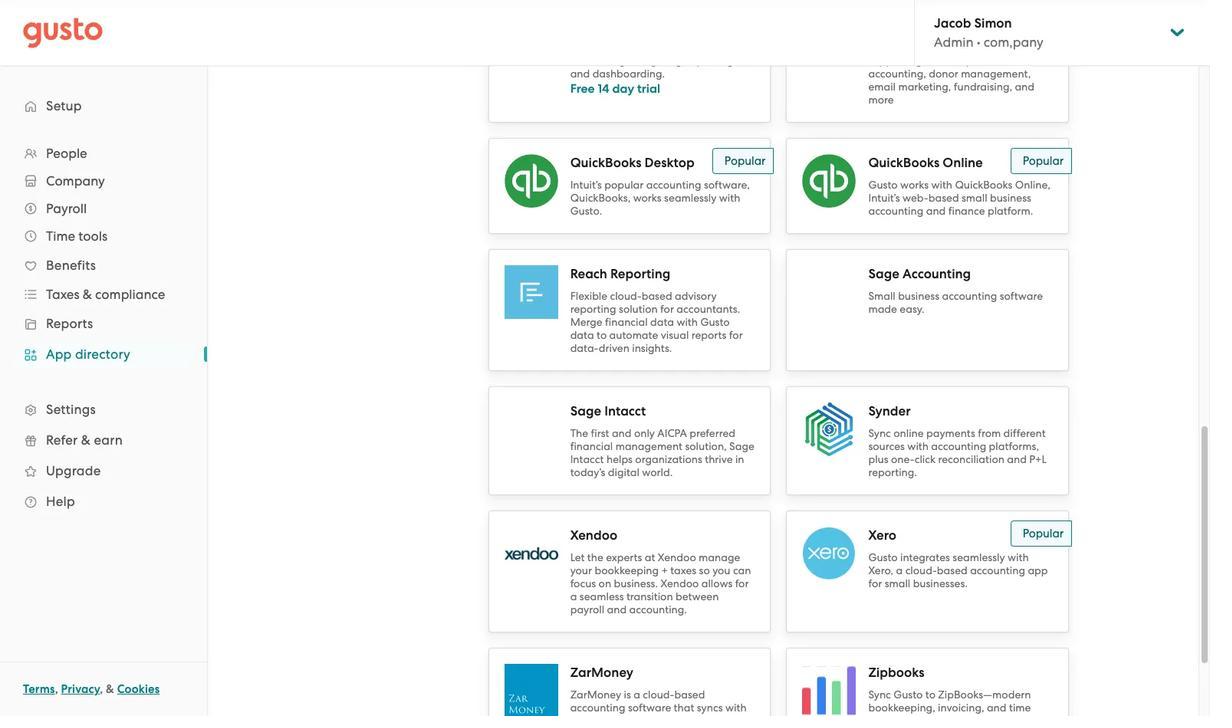 Task type: vqa. For each thing, say whether or not it's contained in the screenshot.
1st Connect from the left
yes



Task type: locate. For each thing, give the bounding box(es) containing it.
for up forecasting,
[[570, 41, 584, 54]]

with right syncs
[[726, 702, 747, 714]]

reach
[[570, 266, 607, 282]]

0 horizontal spatial sage
[[570, 403, 601, 420]]

, left cookies
[[100, 683, 103, 696]]

zipbooks—modern
[[938, 689, 1031, 701]]

2 sync from the top
[[869, 689, 891, 701]]

a down focus
[[570, 591, 577, 603]]

1 vertical spatial zarmoney
[[570, 689, 621, 701]]

admin
[[934, 35, 974, 50]]

1 vertical spatial the
[[669, 715, 685, 716]]

day
[[612, 81, 634, 96]]

business up platform.
[[990, 192, 1032, 204]]

a right is
[[634, 689, 640, 701]]

accounting down payments
[[931, 440, 986, 453]]

0 vertical spatial a
[[896, 565, 903, 577]]

small down xero, at the bottom
[[885, 578, 911, 590]]

gusto
[[614, 28, 643, 41], [912, 28, 942, 41], [869, 179, 898, 191], [701, 316, 730, 328], [869, 551, 898, 564], [894, 689, 923, 701], [570, 715, 600, 716]]

xero gusto integrates seamlessly with xero, a cloud-based accounting app for small businesses.
[[869, 528, 1048, 590]]

2 vertical spatial xendoo
[[661, 578, 699, 590]]

financial up automate
[[605, 316, 648, 328]]

connect up in-
[[869, 28, 910, 41]]

for right reports
[[729, 329, 743, 341]]

settings link
[[15, 396, 192, 423]]

popular for online
[[1023, 154, 1064, 168]]

for inside zipbooks sync gusto to zipbooks—modern bookkeeping, invoicing, and time tracking for small businesses a
[[911, 715, 925, 716]]

and inside connect gusto to accounting data for all-in one workforce planning, forecasting, budgeting, reporting, and dashboarding. free 14 day trial
[[570, 67, 590, 80]]

thrive
[[705, 453, 733, 466]]

0 horizontal spatial quickbooks
[[570, 155, 642, 171]]

business up easy.
[[898, 290, 940, 302]]

helps
[[607, 453, 633, 466]]

a inside the "zarmoney zarmoney is a cloud-based accounting software that syncs with gusto to provide all the tools y"
[[634, 689, 640, 701]]

0 vertical spatial in
[[603, 41, 612, 54]]

seamlessly down software,
[[664, 192, 717, 204]]

0 horizontal spatial intuit's
[[570, 179, 602, 191]]

1 vertical spatial small
[[885, 578, 911, 590]]

first
[[591, 427, 609, 439]]

gusto inside the "zarmoney zarmoney is a cloud-based accounting software that syncs with gusto to provide all the tools y"
[[570, 715, 600, 716]]

with up 'visual'
[[677, 316, 698, 328]]

quickbooks online logo image
[[803, 154, 856, 208]]

with inside xero gusto integrates seamlessly with xero, a cloud-based accounting app for small businesses.
[[1008, 551, 1029, 564]]

& for compliance
[[83, 287, 92, 302]]

1 vertical spatial business
[[898, 290, 940, 302]]

all-
[[1036, 28, 1052, 41], [587, 41, 603, 54]]

2 vertical spatial data
[[570, 329, 594, 341]]

all- right 'an'
[[1036, 28, 1052, 41]]

solution
[[619, 303, 658, 315]]

app
[[46, 347, 72, 362]]

1 vertical spatial &
[[81, 433, 91, 448]]

1 one from the left
[[615, 41, 633, 54]]

quickbooks inside quickbooks desktop intuit's popular accounting software, quickbooks, works seamlessly with gusto.
[[570, 155, 642, 171]]

2 horizontal spatial small
[[962, 192, 988, 204]]

accounting inside synder sync online payments from different sources with accounting platforms, plus one-click reconciliation and p+l reporting.
[[931, 440, 986, 453]]

1 vertical spatial financial
[[570, 440, 613, 453]]

gusto up reports
[[701, 316, 730, 328]]

0 horizontal spatial connect
[[570, 28, 611, 41]]

cloud- down integrates
[[906, 565, 937, 577]]

gusto up platform
[[912, 28, 942, 41]]

quickbooks down online
[[955, 179, 1013, 191]]

1 horizontal spatial cloud-
[[643, 689, 675, 701]]

one inside connect gusto to monkeypod, an all- in-one platform for nonprofits supporting true nonprofit accounting, donor management, email marketing, fundraising, and more
[[882, 41, 901, 54]]

com,pany
[[984, 35, 1044, 50]]

0 vertical spatial data
[[716, 28, 740, 41]]

1 horizontal spatial intuit's
[[869, 192, 900, 204]]

0 vertical spatial zarmoney
[[570, 665, 634, 681]]

2 horizontal spatial data
[[716, 28, 740, 41]]

payments
[[927, 427, 975, 439]]

0 horizontal spatial cloud-
[[610, 290, 642, 302]]

gusto up workforce
[[614, 28, 643, 41]]

for down can on the right of page
[[735, 578, 749, 590]]

0 horizontal spatial seamlessly
[[664, 192, 717, 204]]

the
[[570, 427, 588, 439]]

settings
[[46, 402, 96, 417]]

sage up thrive
[[729, 440, 755, 453]]

popular
[[605, 179, 644, 191]]

in right thrive
[[735, 453, 744, 466]]

management,
[[961, 67, 1031, 80]]

gusto up bookkeeping,
[[894, 689, 923, 701]]

simon
[[975, 15, 1012, 31]]

plus
[[869, 453, 889, 466]]

a right xero, at the bottom
[[896, 565, 903, 577]]

1 horizontal spatial all-
[[1036, 28, 1052, 41]]

to up driven
[[597, 329, 607, 341]]

sage up small
[[869, 266, 900, 282]]

small inside zipbooks sync gusto to zipbooks—modern bookkeeping, invoicing, and time tracking for small businesses a
[[928, 715, 953, 716]]

reporting
[[611, 266, 671, 282]]

0 horizontal spatial ,
[[55, 683, 58, 696]]

1 horizontal spatial in
[[735, 453, 744, 466]]

manage
[[699, 551, 740, 564]]

quickbooks desktop logo image
[[504, 154, 558, 208]]

for inside connect gusto to accounting data for all-in one workforce planning, forecasting, budgeting, reporting, and dashboarding. free 14 day trial
[[570, 41, 584, 54]]

quickbooks up 'popular'
[[570, 155, 642, 171]]

online
[[943, 155, 983, 171]]

on
[[599, 578, 611, 590]]

businesses.
[[913, 578, 968, 590]]

accounting inside xero gusto integrates seamlessly with xero, a cloud-based accounting app for small businesses.
[[970, 565, 1025, 577]]

in up forecasting,
[[603, 41, 612, 54]]

2 vertical spatial &
[[106, 683, 114, 696]]

2 horizontal spatial sage
[[869, 266, 900, 282]]

tools down syncs
[[688, 715, 712, 716]]

2 vertical spatial sage
[[729, 440, 755, 453]]

, left "privacy" link
[[55, 683, 58, 696]]

solution,
[[685, 440, 727, 453]]

list containing people
[[0, 140, 207, 517]]

2 connect from the left
[[869, 28, 910, 41]]

connect inside connect gusto to accounting data for all-in one workforce planning, forecasting, budgeting, reporting, and dashboarding. free 14 day trial
[[570, 28, 611, 41]]

payroll
[[570, 604, 604, 616]]

gusto left the provide
[[570, 715, 600, 716]]

workforce
[[636, 41, 684, 54]]

intacct up today's
[[570, 453, 604, 466]]

help link
[[15, 488, 192, 515]]

0 horizontal spatial tools
[[78, 229, 108, 244]]

to up bookkeeping,
[[926, 689, 936, 701]]

zarmoney zarmoney is a cloud-based accounting software that syncs with gusto to provide all the tools y
[[570, 665, 748, 716]]

merge
[[570, 316, 603, 328]]

intacct up only
[[605, 403, 646, 420]]

popular up "online," on the right top
[[1023, 154, 1064, 168]]

sage inside sage accounting small business accounting software made easy.
[[869, 266, 900, 282]]

1 vertical spatial intuit's
[[869, 192, 900, 204]]

1 vertical spatial sage
[[570, 403, 601, 420]]

monkeypod,
[[957, 28, 1018, 41]]

0 horizontal spatial business
[[898, 290, 940, 302]]

software inside sage accounting small business accounting software made easy.
[[1000, 290, 1043, 302]]

with up app on the right bottom
[[1008, 551, 1029, 564]]

intacct
[[605, 403, 646, 420], [570, 453, 604, 466]]

and right first
[[612, 427, 632, 439]]

intuit's left web-
[[869, 192, 900, 204]]

to up workforce
[[646, 28, 656, 41]]

cookies
[[117, 683, 160, 696]]

popular up software,
[[725, 154, 766, 168]]

& for earn
[[81, 433, 91, 448]]

sync inside zipbooks sync gusto to zipbooks—modern bookkeeping, invoicing, and time tracking for small businesses a
[[869, 689, 891, 701]]

list
[[0, 140, 207, 517]]

small up finance
[[962, 192, 988, 204]]

reports
[[692, 329, 727, 341]]

financial inside reach reporting flexible cloud-based advisory reporting solution for accountants. merge financial data with gusto data to automate visual reports for data-driven insights.
[[605, 316, 648, 328]]

1 vertical spatial data
[[650, 316, 674, 328]]

software,
[[704, 179, 750, 191]]

business
[[990, 192, 1032, 204], [898, 290, 940, 302]]

1 horizontal spatial intacct
[[605, 403, 646, 420]]

zarmoney left is
[[570, 689, 621, 701]]

data up 'visual'
[[650, 316, 674, 328]]

small inside xero gusto integrates seamlessly with xero, a cloud-based accounting app for small businesses.
[[885, 578, 911, 590]]

0 vertical spatial sage
[[869, 266, 900, 282]]

based up solution
[[642, 290, 672, 302]]

1 horizontal spatial data
[[650, 316, 674, 328]]

trial
[[637, 81, 660, 96]]

2 vertical spatial small
[[928, 715, 953, 716]]

accounting down desktop
[[646, 179, 701, 191]]

bookkeeping
[[595, 565, 659, 577]]

to left the provide
[[602, 715, 612, 716]]

with inside the "zarmoney zarmoney is a cloud-based accounting software that syncs with gusto to provide all the tools y"
[[726, 702, 747, 714]]

sage intacct the first and only aicpa preferred financial management solution, sage intacct helps organizations thrive in today's digital world.
[[570, 403, 755, 479]]

0 vertical spatial software
[[1000, 290, 1043, 302]]

small down invoicing,
[[928, 715, 953, 716]]

based up finance
[[929, 192, 959, 204]]

in inside sage intacct the first and only aicpa preferred financial management solution, sage intacct helps organizations thrive in today's digital world.
[[735, 453, 744, 466]]

provide
[[615, 715, 652, 716]]

zarmoney up is
[[570, 665, 634, 681]]

and down web-
[[926, 205, 946, 217]]

0 horizontal spatial software
[[628, 702, 671, 714]]

0 vertical spatial intacct
[[605, 403, 646, 420]]

intuit's inside quickbooks online gusto works with quickbooks online, intuit's web-based small business accounting and finance platform.
[[869, 192, 900, 204]]

0 horizontal spatial small
[[885, 578, 911, 590]]

with inside reach reporting flexible cloud-based advisory reporting solution for accountants. merge financial data with gusto data to automate visual reports for data-driven insights.
[[677, 316, 698, 328]]

popular for desktop
[[725, 154, 766, 168]]

sync up sources
[[869, 427, 891, 439]]

is
[[624, 689, 631, 701]]

a inside xero gusto integrates seamlessly with xero, a cloud-based accounting app for small businesses.
[[896, 565, 903, 577]]

today's
[[570, 466, 606, 479]]

platforms,
[[989, 440, 1039, 453]]

1 horizontal spatial ,
[[100, 683, 103, 696]]

in-
[[869, 41, 882, 54]]

& right taxes on the top of page
[[83, 287, 92, 302]]

1 vertical spatial a
[[570, 591, 577, 603]]

works down 'popular'
[[633, 192, 662, 204]]

to inside connect gusto to accounting data for all-in one workforce planning, forecasting, budgeting, reporting, and dashboarding. free 14 day trial
[[646, 28, 656, 41]]

accounting inside the "zarmoney zarmoney is a cloud-based accounting software that syncs with gusto to provide all the tools y"
[[570, 702, 625, 714]]

from
[[978, 427, 1001, 439]]

so
[[699, 565, 710, 577]]

2 vertical spatial cloud-
[[643, 689, 675, 701]]

1 horizontal spatial the
[[669, 715, 685, 716]]

sync inside synder sync online payments from different sources with accounting platforms, plus one-click reconciliation and p+l reporting.
[[869, 427, 891, 439]]

1 horizontal spatial works
[[900, 179, 929, 191]]

business.
[[614, 578, 658, 590]]

1 , from the left
[[55, 683, 58, 696]]

xendoo let the experts at xendoo manage your bookkeeping + taxes so you can focus on business. xendoo allows for a seamless transition between payroll and accounting.
[[570, 528, 751, 616]]

with up click
[[908, 440, 929, 453]]

between
[[676, 591, 719, 603]]

sage
[[869, 266, 900, 282], [570, 403, 601, 420], [729, 440, 755, 453]]

sync up tracking
[[869, 689, 891, 701]]

connect for email
[[869, 28, 910, 41]]

2 one from the left
[[882, 41, 901, 54]]

sync for zipbooks
[[869, 689, 891, 701]]

0 vertical spatial business
[[990, 192, 1032, 204]]

1 horizontal spatial a
[[634, 689, 640, 701]]

nonprofits
[[965, 41, 1015, 54]]

1 sync from the top
[[869, 427, 891, 439]]

0 vertical spatial all-
[[1036, 28, 1052, 41]]

accounting down accounting
[[942, 290, 997, 302]]

data up data-
[[570, 329, 594, 341]]

and up businesses
[[987, 702, 1007, 714]]

gusto up xero, at the bottom
[[869, 551, 898, 564]]

small
[[962, 192, 988, 204], [885, 578, 911, 590], [928, 715, 953, 716]]

more
[[869, 94, 894, 106]]

to up platform
[[944, 28, 954, 41]]

connect up forecasting,
[[570, 28, 611, 41]]

accounting down web-
[[869, 205, 924, 217]]

2 zarmoney from the top
[[570, 689, 621, 701]]

0 vertical spatial sync
[[869, 427, 891, 439]]

company
[[46, 173, 105, 189]]

1 vertical spatial works
[[633, 192, 662, 204]]

tools down "payroll" dropdown button
[[78, 229, 108, 244]]

0 horizontal spatial one
[[615, 41, 633, 54]]

2 horizontal spatial cloud-
[[906, 565, 937, 577]]

tracking
[[869, 715, 909, 716]]

for down xero, at the bottom
[[869, 578, 882, 590]]

1 horizontal spatial small
[[928, 715, 953, 716]]

1 vertical spatial sync
[[869, 689, 891, 701]]

business inside sage accounting small business accounting software made easy.
[[898, 290, 940, 302]]

seamlessly up 'businesses.'
[[953, 551, 1005, 564]]

popular up app on the right bottom
[[1023, 527, 1064, 541]]

quickbooks online gusto works with quickbooks online, intuit's web-based small business accounting and finance platform.
[[869, 155, 1051, 217]]

2 vertical spatial a
[[634, 689, 640, 701]]

xendoo down taxes
[[661, 578, 699, 590]]

1 connect from the left
[[570, 28, 611, 41]]

& inside refer & earn link
[[81, 433, 91, 448]]

1 vertical spatial tools
[[688, 715, 712, 716]]

based inside the "zarmoney zarmoney is a cloud-based accounting software that syncs with gusto to provide all the tools y"
[[675, 689, 705, 701]]

at
[[645, 551, 655, 564]]

based up that
[[675, 689, 705, 701]]

gusto inside reach reporting flexible cloud-based advisory reporting solution for accountants. merge financial data with gusto data to automate visual reports for data-driven insights.
[[701, 316, 730, 328]]

reports
[[46, 316, 93, 331]]

business inside quickbooks online gusto works with quickbooks online, intuit's web-based small business accounting and finance platform.
[[990, 192, 1032, 204]]

1 horizontal spatial business
[[990, 192, 1032, 204]]

a inside "xendoo let the experts at xendoo manage your bookkeeping + taxes so you can focus on business. xendoo allows for a seamless transition between payroll and accounting."
[[570, 591, 577, 603]]

1 vertical spatial seamlessly
[[953, 551, 1005, 564]]

in
[[603, 41, 612, 54], [735, 453, 744, 466]]

1 horizontal spatial seamlessly
[[953, 551, 1005, 564]]

to
[[646, 28, 656, 41], [944, 28, 954, 41], [597, 329, 607, 341], [926, 689, 936, 701], [602, 715, 612, 716]]

financial down first
[[570, 440, 613, 453]]

all- inside connect gusto to accounting data for all-in one workforce planning, forecasting, budgeting, reporting, and dashboarding. free 14 day trial
[[587, 41, 603, 54]]

connect gusto to monkeypod, an all- in-one platform for nonprofits supporting true nonprofit accounting, donor management, email marketing, fundraising, and more
[[869, 28, 1052, 106]]

& left cookies button
[[106, 683, 114, 696]]

accounting inside quickbooks online gusto works with quickbooks online, intuit's web-based small business accounting and finance platform.
[[869, 205, 924, 217]]

0 horizontal spatial data
[[570, 329, 594, 341]]

zarmoney logo image
[[504, 664, 558, 716]]

intuit's up quickbooks,
[[570, 179, 602, 191]]

works inside quickbooks desktop intuit's popular accounting software, quickbooks, works seamlessly with gusto.
[[633, 192, 662, 204]]

home image
[[23, 17, 103, 48]]

accounting down is
[[570, 702, 625, 714]]

the down that
[[669, 715, 685, 716]]

works up web-
[[900, 179, 929, 191]]

1 vertical spatial intacct
[[570, 453, 604, 466]]

1 horizontal spatial one
[[882, 41, 901, 54]]

accounting.
[[629, 604, 687, 616]]

gusto inside connect gusto to monkeypod, an all- in-one platform for nonprofits supporting true nonprofit accounting, donor management, email marketing, fundraising, and more
[[912, 28, 942, 41]]

0 horizontal spatial all-
[[587, 41, 603, 54]]

accounting up planning,
[[659, 28, 714, 41]]

& inside taxes & compliance dropdown button
[[83, 287, 92, 302]]

0 vertical spatial cloud-
[[610, 290, 642, 302]]

0 horizontal spatial in
[[603, 41, 612, 54]]

quickbooks for quickbooks desktop
[[570, 155, 642, 171]]

the right let
[[587, 551, 603, 564]]

and inside zipbooks sync gusto to zipbooks—modern bookkeeping, invoicing, and time tracking for small businesses a
[[987, 702, 1007, 714]]

preferred
[[690, 427, 736, 439]]

with down software,
[[719, 192, 740, 204]]

sage for sage intacct
[[570, 403, 601, 420]]

0 horizontal spatial works
[[633, 192, 662, 204]]

allows
[[702, 578, 733, 590]]

zipbooks logo image
[[803, 664, 856, 716]]

based up 'businesses.'
[[937, 565, 968, 577]]

cloud-
[[610, 290, 642, 302], [906, 565, 937, 577], [643, 689, 675, 701]]

1 horizontal spatial tools
[[688, 715, 712, 716]]

to inside reach reporting flexible cloud-based advisory reporting solution for accountants. merge financial data with gusto data to automate visual reports for data-driven insights.
[[597, 329, 607, 341]]

accounting left app on the right bottom
[[970, 565, 1025, 577]]

platform
[[903, 41, 946, 54]]

0 vertical spatial small
[[962, 192, 988, 204]]

& left earn
[[81, 433, 91, 448]]

app
[[1028, 565, 1048, 577]]

0 vertical spatial &
[[83, 287, 92, 302]]

driven
[[599, 342, 630, 354]]

1 horizontal spatial quickbooks
[[869, 155, 940, 171]]

cloud- up solution
[[610, 290, 642, 302]]

for
[[570, 41, 584, 54], [949, 41, 963, 54], [660, 303, 674, 315], [729, 329, 743, 341], [735, 578, 749, 590], [869, 578, 882, 590], [911, 715, 925, 716]]

gusto inside quickbooks online gusto works with quickbooks online, intuit's web-based small business accounting and finance platform.
[[869, 179, 898, 191]]

for up nonprofit
[[949, 41, 963, 54]]

1 vertical spatial in
[[735, 453, 744, 466]]

0 vertical spatial intuit's
[[570, 179, 602, 191]]

all- up forecasting,
[[587, 41, 603, 54]]

0 horizontal spatial the
[[587, 551, 603, 564]]

one up supporting
[[882, 41, 901, 54]]

0 vertical spatial the
[[587, 551, 603, 564]]

jacob
[[934, 15, 971, 31]]

and down platforms,
[[1007, 453, 1027, 466]]

0 horizontal spatial a
[[570, 591, 577, 603]]

gusto right quickbooks online logo
[[869, 179, 898, 191]]

1 horizontal spatial software
[[1000, 290, 1043, 302]]

xendoo up taxes
[[658, 551, 696, 564]]

for down bookkeeping,
[[911, 715, 925, 716]]

accountants.
[[677, 303, 740, 315]]

connect inside connect gusto to monkeypod, an all- in-one platform for nonprofits supporting true nonprofit accounting, donor management, email marketing, fundraising, and more
[[869, 28, 910, 41]]

financial
[[605, 316, 648, 328], [570, 440, 613, 453]]

data up planning,
[[716, 28, 740, 41]]

0 vertical spatial financial
[[605, 316, 648, 328]]

1 horizontal spatial connect
[[869, 28, 910, 41]]

software
[[1000, 290, 1043, 302], [628, 702, 671, 714]]

0 vertical spatial tools
[[78, 229, 108, 244]]

and down 'seamless'
[[607, 604, 627, 616]]

cloud- inside xero gusto integrates seamlessly with xero, a cloud-based accounting app for small businesses.
[[906, 565, 937, 577]]

and inside sage intacct the first and only aicpa preferred financial management solution, sage intacct helps organizations thrive in today's digital world.
[[612, 427, 632, 439]]

0 vertical spatial seamlessly
[[664, 192, 717, 204]]

setup link
[[15, 92, 192, 120]]

quickbooks
[[570, 155, 642, 171], [869, 155, 940, 171], [955, 179, 1013, 191]]

based
[[929, 192, 959, 204], [642, 290, 672, 302], [937, 565, 968, 577], [675, 689, 705, 701]]

and up free
[[570, 67, 590, 80]]

and down management,
[[1015, 81, 1035, 93]]

quickbooks up web-
[[869, 155, 940, 171]]

popular for gusto
[[1023, 527, 1064, 541]]

1 vertical spatial software
[[628, 702, 671, 714]]

0 vertical spatial works
[[900, 179, 929, 191]]

one up dashboarding.
[[615, 41, 633, 54]]

with down online
[[931, 179, 953, 191]]

1 vertical spatial all-
[[587, 41, 603, 54]]

1 vertical spatial cloud-
[[906, 565, 937, 577]]

cloud- up the all
[[643, 689, 675, 701]]

xendoo up let
[[570, 528, 618, 544]]

2 horizontal spatial a
[[896, 565, 903, 577]]

sage up the
[[570, 403, 601, 420]]

advisory
[[675, 290, 717, 302]]



Task type: describe. For each thing, give the bounding box(es) containing it.
quickbooks,
[[570, 192, 631, 204]]

web-
[[903, 192, 929, 204]]

your
[[570, 565, 592, 577]]

company button
[[15, 167, 192, 195]]

reach reporting logo image
[[504, 265, 558, 319]]

people
[[46, 146, 87, 161]]

cloud- inside the "zarmoney zarmoney is a cloud-based accounting software that syncs with gusto to provide all the tools y"
[[643, 689, 675, 701]]

tools inside dropdown button
[[78, 229, 108, 244]]

refer & earn link
[[15, 426, 192, 454]]

quickbooks for quickbooks online
[[869, 155, 940, 171]]

reporting.
[[869, 466, 917, 479]]

2 , from the left
[[100, 683, 103, 696]]

small inside quickbooks online gusto works with quickbooks online, intuit's web-based small business accounting and finance platform.
[[962, 192, 988, 204]]

and inside "xendoo let the experts at xendoo manage your bookkeeping + taxes so you can focus on business. xendoo allows for a seamless transition between payroll and accounting."
[[607, 604, 627, 616]]

zipbooks sync gusto to zipbooks—modern bookkeeping, invoicing, and time tracking for small businesses a
[[869, 665, 1031, 716]]

upgrade link
[[15, 457, 192, 485]]

connect gusto to monkeypod, an all- in-one platform for nonprofits supporting true nonprofit accounting, donor management, email marketing, fundraising, and more button
[[787, 0, 1069, 123]]

dashboarding.
[[593, 67, 665, 80]]

sources
[[869, 440, 905, 453]]

gusto inside xero gusto integrates seamlessly with xero, a cloud-based accounting app for small businesses.
[[869, 551, 898, 564]]

platform.
[[988, 205, 1033, 217]]

zipbooks
[[869, 665, 925, 681]]

financial inside sage intacct the first and only aicpa preferred financial management solution, sage intacct helps organizations thrive in today's digital world.
[[570, 440, 613, 453]]

taxes & compliance
[[46, 287, 165, 302]]

benefits link
[[15, 252, 192, 279]]

with inside synder sync online payments from different sources with accounting platforms, plus one-click reconciliation and p+l reporting.
[[908, 440, 929, 453]]

to inside zipbooks sync gusto to zipbooks—modern bookkeeping, invoicing, and time tracking for small businesses a
[[926, 689, 936, 701]]

only
[[634, 427, 655, 439]]

cloud- inside reach reporting flexible cloud-based advisory reporting solution for accountants. merge financial data with gusto data to automate visual reports for data-driven insights.
[[610, 290, 642, 302]]

accounting inside quickbooks desktop intuit's popular accounting software, quickbooks, works seamlessly with gusto.
[[646, 179, 701, 191]]

digital
[[608, 466, 640, 479]]

software inside the "zarmoney zarmoney is a cloud-based accounting software that syncs with gusto to provide all the tools y"
[[628, 702, 671, 714]]

organizations
[[635, 453, 702, 466]]

all- inside connect gusto to monkeypod, an all- in-one platform for nonprofits supporting true nonprofit accounting, donor management, email marketing, fundraising, and more
[[1036, 28, 1052, 41]]

with inside quickbooks desktop intuit's popular accounting software, quickbooks, works seamlessly with gusto.
[[719, 192, 740, 204]]

app directory link
[[15, 341, 192, 368]]

automate
[[609, 329, 658, 341]]

reconciliation
[[938, 453, 1005, 466]]

earn
[[94, 433, 123, 448]]

the inside the "zarmoney zarmoney is a cloud-based accounting software that syncs with gusto to provide all the tools y"
[[669, 715, 685, 716]]

terms , privacy , & cookies
[[23, 683, 160, 696]]

one inside connect gusto to accounting data for all-in one workforce planning, forecasting, budgeting, reporting, and dashboarding. free 14 day trial
[[615, 41, 633, 54]]

supporting
[[869, 54, 922, 67]]

in inside connect gusto to accounting data for all-in one workforce planning, forecasting, budgeting, reporting, and dashboarding. free 14 day trial
[[603, 41, 612, 54]]

with inside quickbooks online gusto works with quickbooks online, intuit's web-based small business accounting and finance platform.
[[931, 179, 953, 191]]

privacy link
[[61, 683, 100, 696]]

email
[[869, 81, 896, 93]]

tools inside the "zarmoney zarmoney is a cloud-based accounting software that syncs with gusto to provide all the tools y"
[[688, 715, 712, 716]]

sync for synder
[[869, 427, 891, 439]]

0 vertical spatial xendoo
[[570, 528, 618, 544]]

and inside connect gusto to monkeypod, an all- in-one platform for nonprofits supporting true nonprofit accounting, donor management, email marketing, fundraising, and more
[[1015, 81, 1035, 93]]

time
[[46, 229, 75, 244]]

1 vertical spatial xendoo
[[658, 551, 696, 564]]

works inside quickbooks online gusto works with quickbooks online, intuit's web-based small business accounting and finance platform.
[[900, 179, 929, 191]]

reach reporting flexible cloud-based advisory reporting solution for accountants. merge financial data with gusto data to automate visual reports for data-driven insights.
[[570, 266, 743, 354]]

gusto.
[[570, 205, 602, 217]]

intuit's inside quickbooks desktop intuit's popular accounting software, quickbooks, works seamlessly with gusto.
[[570, 179, 602, 191]]

click
[[915, 453, 936, 466]]

world.
[[642, 466, 673, 479]]

made
[[869, 303, 897, 315]]

and inside synder sync online payments from different sources with accounting platforms, plus one-click reconciliation and p+l reporting.
[[1007, 453, 1027, 466]]

to inside the "zarmoney zarmoney is a cloud-based accounting software that syncs with gusto to provide all the tools y"
[[602, 715, 612, 716]]

upgrade
[[46, 463, 101, 479]]

privacy
[[61, 683, 100, 696]]

time tools button
[[15, 222, 192, 250]]

visual
[[661, 329, 689, 341]]

2 horizontal spatial quickbooks
[[955, 179, 1013, 191]]

one-
[[891, 453, 915, 466]]

transition
[[627, 591, 673, 603]]

accounting inside connect gusto to accounting data for all-in one workforce planning, forecasting, budgeting, reporting, and dashboarding. free 14 day trial
[[659, 28, 714, 41]]

sage for sage accounting
[[869, 266, 900, 282]]

data inside connect gusto to accounting data for all-in one workforce planning, forecasting, budgeting, reporting, and dashboarding. free 14 day trial
[[716, 28, 740, 41]]

and inside quickbooks online gusto works with quickbooks online, intuit's web-based small business accounting and finance platform.
[[926, 205, 946, 217]]

time tools
[[46, 229, 108, 244]]

flexible
[[570, 290, 608, 302]]

1 horizontal spatial sage
[[729, 440, 755, 453]]

connect gusto to accounting data for all-in one workforce planning, forecasting, budgeting, reporting, and dashboarding. free 14 day trial
[[570, 28, 740, 96]]

gusto navigation element
[[0, 66, 207, 541]]

xero logo image
[[803, 527, 856, 581]]

synder logo image
[[803, 403, 856, 456]]

businesses
[[956, 715, 1008, 716]]

reports link
[[15, 310, 192, 337]]

you
[[713, 565, 731, 577]]

seamless
[[580, 591, 624, 603]]

reporting
[[570, 303, 616, 315]]

that
[[674, 702, 694, 714]]

data-
[[570, 342, 599, 354]]

refer
[[46, 433, 78, 448]]

accounting inside sage accounting small business accounting software made easy.
[[942, 290, 997, 302]]

experts
[[606, 551, 642, 564]]

payroll
[[46, 201, 87, 216]]

gusto inside connect gusto to accounting data for all-in one workforce planning, forecasting, budgeting, reporting, and dashboarding. free 14 day trial
[[614, 28, 643, 41]]

payroll button
[[15, 195, 192, 222]]

app directory
[[46, 347, 130, 362]]

0 horizontal spatial intacct
[[570, 453, 604, 466]]

the inside "xendoo let the experts at xendoo manage your bookkeeping + taxes so you can focus on business. xendoo allows for a seamless transition between payroll and accounting."
[[587, 551, 603, 564]]

free
[[570, 81, 595, 96]]

integrates
[[900, 551, 950, 564]]

seamlessly inside xero gusto integrates seamlessly with xero, a cloud-based accounting app for small businesses.
[[953, 551, 1005, 564]]

reporting,
[[687, 54, 736, 67]]

p+l
[[1030, 453, 1047, 466]]

accounting,
[[869, 67, 926, 80]]

1 zarmoney from the top
[[570, 665, 634, 681]]

for up 'visual'
[[660, 303, 674, 315]]

to inside connect gusto to monkeypod, an all- in-one platform for nonprofits supporting true nonprofit accounting, donor management, email marketing, fundraising, and more
[[944, 28, 954, 41]]

based inside reach reporting flexible cloud-based advisory reporting solution for accountants. merge financial data with gusto data to automate visual reports for data-driven insights.
[[642, 290, 672, 302]]

small
[[869, 290, 896, 302]]

let
[[570, 551, 585, 564]]

for inside "xendoo let the experts at xendoo manage your bookkeeping + taxes so you can focus on business. xendoo allows for a seamless transition between payroll and accounting."
[[735, 578, 749, 590]]

based inside xero gusto integrates seamlessly with xero, a cloud-based accounting app for small businesses.
[[937, 565, 968, 577]]

management
[[616, 440, 683, 453]]

gusto inside zipbooks sync gusto to zipbooks—modern bookkeeping, invoicing, and time tracking for small businesses a
[[894, 689, 923, 701]]

time
[[1009, 702, 1031, 714]]

synder sync online payments from different sources with accounting platforms, plus one-click reconciliation and p+l reporting.
[[869, 403, 1047, 479]]

connect for 14
[[570, 28, 611, 41]]

online
[[894, 427, 924, 439]]

for inside xero gusto integrates seamlessly with xero, a cloud-based accounting app for small businesses.
[[869, 578, 882, 590]]

donor
[[929, 67, 959, 80]]

taxes
[[671, 565, 697, 577]]

can
[[733, 565, 751, 577]]

fundraising,
[[954, 81, 1012, 93]]

finance
[[949, 205, 985, 217]]

easy.
[[900, 303, 925, 315]]

seamlessly inside quickbooks desktop intuit's popular accounting software, quickbooks, works seamlessly with gusto.
[[664, 192, 717, 204]]

different
[[1004, 427, 1046, 439]]

based inside quickbooks online gusto works with quickbooks online, intuit's web-based small business accounting and finance platform.
[[929, 192, 959, 204]]

synder
[[869, 403, 911, 420]]

for inside connect gusto to monkeypod, an all- in-one platform for nonprofits supporting true nonprofit accounting, donor management, email marketing, fundraising, and more
[[949, 41, 963, 54]]

xendoo logo image
[[504, 547, 558, 560]]



